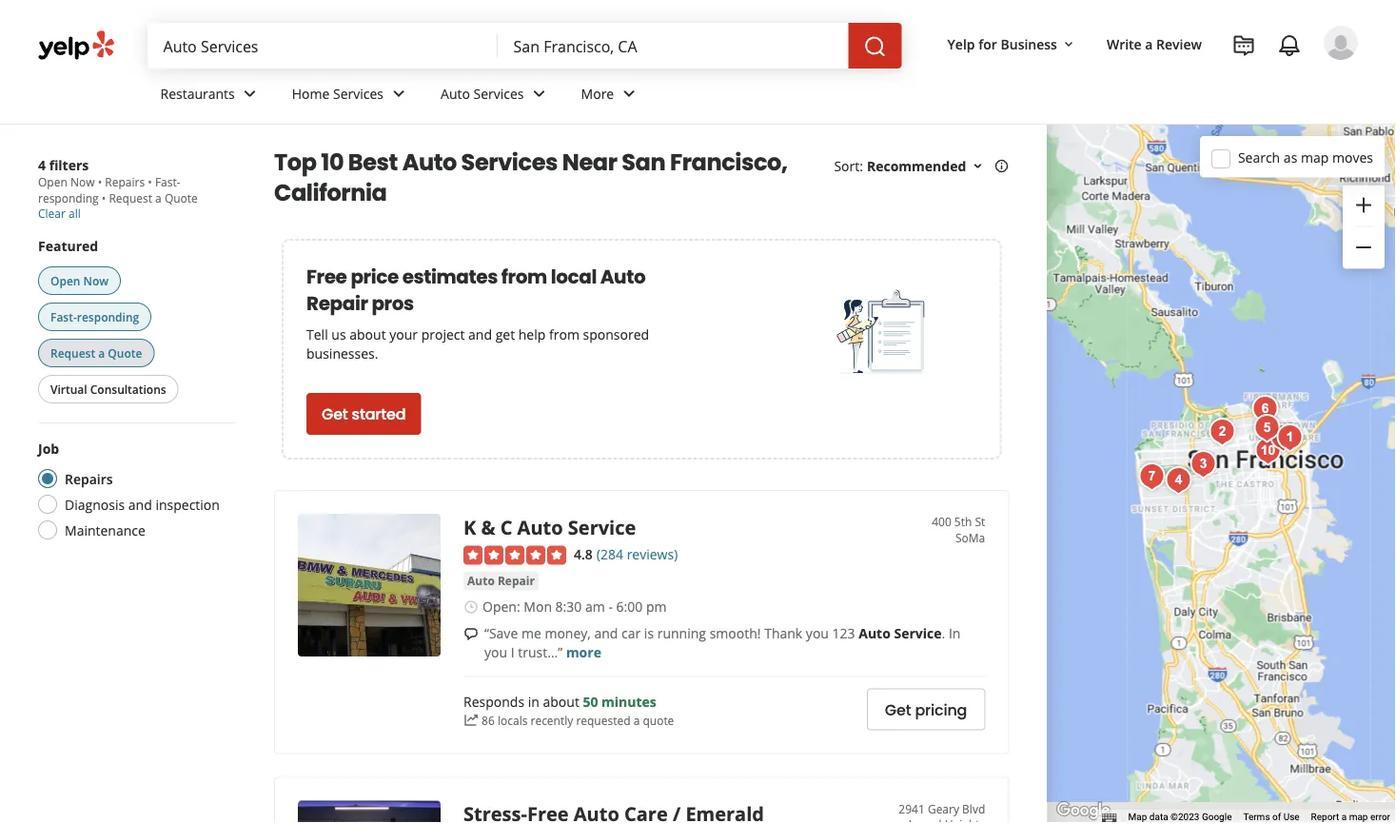 Task type: describe. For each thing, give the bounding box(es) containing it.
get pricing
[[885, 699, 967, 721]]

open now button
[[38, 266, 121, 295]]

yelp for business
[[947, 35, 1057, 53]]

st
[[975, 514, 985, 530]]

400
[[932, 514, 951, 530]]

open for open now • repairs •
[[38, 174, 67, 190]]

started
[[352, 404, 406, 425]]

diagnosis
[[65, 495, 125, 513]]

report
[[1311, 811, 1339, 823]]

am
[[585, 598, 605, 616]]

1 horizontal spatial you
[[806, 624, 829, 643]]

all
[[69, 205, 81, 221]]

clear all link
[[38, 205, 81, 221]]

pricing
[[915, 699, 967, 721]]

consultations
[[90, 381, 166, 397]]

report a map error
[[1311, 811, 1390, 823]]

get started
[[322, 404, 406, 425]]

auto repair link
[[463, 572, 539, 591]]

requested
[[576, 712, 631, 728]]

repair inside button
[[498, 573, 535, 589]]

of
[[1272, 811, 1281, 823]]

virtual
[[50, 381, 87, 397]]

responding for fast- responding
[[38, 190, 99, 206]]

0 horizontal spatial from
[[501, 264, 547, 290]]

86 locals recently requested a quote
[[482, 712, 674, 728]]

responding for fast-responding
[[77, 309, 139, 325]]

price
[[351, 264, 399, 290]]

Near text field
[[513, 35, 833, 56]]

. in you i trust..."
[[484, 624, 961, 662]]

and inside free price estimates from local auto repair pros tell us about your project and get help from sponsored businesses.
[[468, 325, 492, 343]]

blvd
[[962, 801, 985, 817]]

more link
[[566, 644, 601, 662]]

free price estimates from local auto repair pros tell us about your project and get help from sponsored businesses.
[[306, 264, 649, 362]]

0 horizontal spatial service
[[568, 514, 636, 540]]

5th
[[954, 514, 972, 530]]

10
[[321, 147, 344, 178]]

featured
[[38, 236, 98, 255]]

request a quote
[[50, 345, 142, 361]]

auto services link
[[425, 69, 566, 124]]

top 10 best auto services near san francisco, california
[[274, 147, 788, 209]]

1 horizontal spatial from
[[549, 325, 579, 343]]

restaurants
[[160, 84, 235, 102]]

open:
[[483, 598, 520, 616]]

0 horizontal spatial and
[[128, 495, 152, 513]]

write
[[1107, 35, 1142, 53]]

2941
[[899, 801, 925, 817]]

4.8
[[574, 545, 593, 563]]

car
[[621, 624, 641, 643]]

recommended button
[[867, 157, 985, 175]]

get pricing button
[[867, 689, 985, 731]]

(284 reviews) link
[[597, 543, 678, 564]]

400 5th st soma
[[932, 514, 985, 545]]

search
[[1238, 148, 1280, 166]]

your
[[389, 325, 418, 343]]

more link
[[566, 69, 656, 124]]

keyboard shortcuts image
[[1102, 813, 1117, 823]]

16 chevron down v2 image for recommended
[[970, 158, 985, 174]]

ksh automotive image
[[1248, 409, 1286, 447]]

fast- for fast-responding
[[50, 309, 77, 325]]

mike's union auto repair image
[[1185, 445, 1223, 483]]

c
[[500, 514, 512, 540]]

us
[[331, 325, 346, 343]]

me
[[521, 624, 541, 643]]

6:00
[[616, 598, 643, 616]]

24 chevron down v2 image for home services
[[387, 82, 410, 105]]

about inside free price estimates from local auto repair pros tell us about your project and get help from sponsored businesses.
[[349, 325, 386, 343]]

k & c auto service link
[[463, 514, 636, 540]]

16 info v2 image
[[994, 158, 1009, 174]]

auto inside top 10 best auto services near san francisco, california
[[402, 147, 457, 178]]

fast-responding button
[[38, 303, 152, 331]]

local
[[551, 264, 597, 290]]

auto repair button
[[463, 572, 539, 591]]

16 speech v2 image
[[463, 627, 479, 642]]

restaurants link
[[145, 69, 277, 124]]

francisco,
[[670, 147, 788, 178]]

moves
[[1332, 148, 1373, 166]]

services inside top 10 best auto services near san francisco, california
[[461, 147, 558, 178]]

sunset 76 auto repair & tire center image
[[1160, 462, 1198, 500]]

open now
[[50, 273, 109, 288]]

16 chevron down v2 image for yelp for business
[[1061, 37, 1076, 52]]

map for moves
[[1301, 148, 1329, 166]]

more
[[581, 84, 614, 102]]

projects image
[[1232, 34, 1255, 57]]

50
[[583, 692, 598, 710]]

services for auto services
[[473, 84, 524, 102]]

auto inside free price estimates from local auto repair pros tell us about your project and get help from sponsored businesses.
[[600, 264, 645, 290]]

running
[[657, 624, 706, 643]]

in
[[528, 692, 539, 710]]

search image
[[864, 35, 887, 58]]

responds
[[463, 692, 524, 710]]

map data ©2023 google
[[1128, 811, 1232, 823]]

123
[[832, 624, 855, 643]]

request inside button
[[50, 345, 95, 361]]

recently
[[531, 712, 573, 728]]

businesses.
[[306, 344, 378, 362]]

• request a quote
[[99, 190, 198, 206]]

home services
[[292, 84, 384, 102]]

terms of use link
[[1243, 811, 1300, 823]]

thank
[[764, 624, 802, 643]]

none field find
[[163, 35, 483, 56]]

home services link
[[277, 69, 425, 124]]



Task type: vqa. For each thing, say whether or not it's contained in the screenshot.
Regular
no



Task type: locate. For each thing, give the bounding box(es) containing it.
4
[[38, 156, 46, 174]]

responds in about 50 minutes
[[463, 692, 657, 710]]

24 chevron down v2 image right auto services
[[528, 82, 551, 105]]

16 chevron down v2 image left 16 info v2 icon
[[970, 158, 985, 174]]

service up (284
[[568, 514, 636, 540]]

now for open now • repairs •
[[70, 174, 95, 190]]

geary
[[928, 801, 959, 817]]

0 vertical spatial get
[[322, 404, 348, 425]]

for
[[979, 35, 997, 53]]

1 vertical spatial now
[[83, 273, 109, 288]]

1 vertical spatial quote
[[108, 345, 142, 361]]

error
[[1370, 811, 1390, 823]]

repair inside free price estimates from local auto repair pros tell us about your project and get help from sponsored businesses.
[[306, 290, 368, 317]]

home
[[292, 84, 330, 102]]

&
[[481, 514, 495, 540]]

16 chevron down v2 image inside recommended popup button
[[970, 158, 985, 174]]

0 vertical spatial responding
[[38, 190, 99, 206]]

from right help
[[549, 325, 579, 343]]

auto inside button
[[467, 573, 495, 589]]

0 horizontal spatial map
[[1301, 148, 1329, 166]]

2 24 chevron down v2 image from the left
[[618, 82, 641, 105]]

0 horizontal spatial 16 chevron down v2 image
[[970, 158, 985, 174]]

map left error
[[1349, 811, 1368, 823]]

1 horizontal spatial map
[[1349, 811, 1368, 823]]

0 horizontal spatial repair
[[306, 290, 368, 317]]

24 chevron down v2 image for more
[[618, 82, 641, 105]]

0 vertical spatial fast-
[[155, 174, 180, 190]]

jt's auto repair image
[[1133, 458, 1171, 496]]

0 vertical spatial map
[[1301, 148, 1329, 166]]

fast- inside button
[[50, 309, 77, 325]]

free
[[306, 264, 347, 290]]

clear
[[38, 205, 66, 221]]

fast- inside fast- responding
[[155, 174, 180, 190]]

group
[[1343, 185, 1385, 269]]

map for error
[[1349, 811, 1368, 823]]

.
[[942, 624, 945, 643]]

4 filters
[[38, 156, 89, 174]]

eddy's auto services image
[[1246, 390, 1284, 428]]

4.8 star rating image
[[463, 546, 566, 565]]

a for request a quote
[[98, 345, 105, 361]]

2941 geary blvd
[[899, 801, 985, 817]]

1 vertical spatial request
[[50, 345, 95, 361]]

now inside button
[[83, 273, 109, 288]]

business
[[1001, 35, 1057, 53]]

1 vertical spatial fast-
[[50, 309, 77, 325]]

soma
[[955, 530, 985, 545]]

sponsored
[[583, 325, 649, 343]]

Find text field
[[163, 35, 483, 56]]

best
[[348, 147, 398, 178]]

fast-
[[155, 174, 180, 190], [50, 309, 77, 325]]

auto
[[441, 84, 470, 102], [402, 147, 457, 178], [600, 264, 645, 290], [517, 514, 563, 540], [467, 573, 495, 589], [859, 624, 891, 643]]

now down the 'filters'
[[70, 174, 95, 190]]

user actions element
[[932, 24, 1385, 141]]

get left pricing
[[885, 699, 911, 721]]

pm
[[646, 598, 667, 616]]

open: mon 8:30 am - 6:00 pm
[[483, 598, 667, 616]]

a down the fast-responding button
[[98, 345, 105, 361]]

fast- for fast- responding
[[155, 174, 180, 190]]

1 horizontal spatial quote
[[165, 190, 198, 206]]

a for report a map error
[[1342, 811, 1347, 823]]

1 horizontal spatial service
[[894, 624, 942, 643]]

a right report
[[1342, 811, 1347, 823]]

0 vertical spatial repair
[[306, 290, 368, 317]]

24 chevron down v2 image right more
[[618, 82, 641, 105]]

get for get pricing
[[885, 699, 911, 721]]

1 vertical spatial 16 chevron down v2 image
[[970, 158, 985, 174]]

24 chevron down v2 image for auto services
[[528, 82, 551, 105]]

1 horizontal spatial fast-
[[155, 174, 180, 190]]

0 horizontal spatial fast-
[[50, 309, 77, 325]]

0 horizontal spatial you
[[484, 644, 507, 662]]

request up virtual
[[50, 345, 95, 361]]

virtual consultations button
[[38, 375, 179, 404]]

0 vertical spatial quote
[[165, 190, 198, 206]]

map region
[[884, 71, 1396, 823]]

0 horizontal spatial 24 chevron down v2 image
[[239, 82, 261, 105]]

0 vertical spatial about
[[349, 325, 386, 343]]

google
[[1202, 811, 1232, 823]]

you left 123
[[806, 624, 829, 643]]

0 vertical spatial repairs
[[105, 174, 145, 190]]

services
[[333, 84, 384, 102], [473, 84, 524, 102], [461, 147, 558, 178]]

request right all
[[109, 190, 152, 206]]

now up fast-responding
[[83, 273, 109, 288]]

mon
[[524, 598, 552, 616]]

map
[[1128, 811, 1147, 823]]

24 chevron down v2 image for restaurants
[[239, 82, 261, 105]]

24 chevron down v2 image inside more link
[[618, 82, 641, 105]]

euro motorcars image
[[1264, 419, 1303, 457]]

write a review
[[1107, 35, 1202, 53]]

quote right open now • repairs •
[[165, 190, 198, 206]]

repair
[[306, 290, 368, 317], [498, 573, 535, 589]]

fast-responding
[[50, 309, 139, 325]]

services down auto services link
[[461, 147, 558, 178]]

fast- down open now button
[[50, 309, 77, 325]]

auto inside business categories element
[[441, 84, 470, 102]]

open down featured at the left of the page
[[50, 273, 80, 288]]

map right as on the top right
[[1301, 148, 1329, 166]]

virtual consultations
[[50, 381, 166, 397]]

maintenance
[[65, 521, 145, 539]]

a inside write a review link
[[1145, 35, 1153, 53]]

data
[[1149, 811, 1168, 823]]

responding inside fast- responding
[[38, 190, 99, 206]]

open now • repairs •
[[38, 174, 155, 190]]

recommended
[[867, 157, 966, 175]]

1 vertical spatial map
[[1349, 811, 1368, 823]]

quote up consultations
[[108, 345, 142, 361]]

services up top 10 best auto services near san francisco, california
[[473, 84, 524, 102]]

open inside button
[[50, 273, 80, 288]]

and left car
[[594, 624, 618, 643]]

1 vertical spatial about
[[543, 692, 579, 710]]

1 vertical spatial from
[[549, 325, 579, 343]]

24 chevron down v2 image right restaurants
[[239, 82, 261, 105]]

you left i
[[484, 644, 507, 662]]

none field near
[[513, 35, 833, 56]]

24 chevron down v2 image inside auto services link
[[528, 82, 551, 105]]

1 vertical spatial open
[[50, 273, 80, 288]]

24 chevron down v2 image inside restaurants link
[[239, 82, 261, 105]]

1 none field from the left
[[163, 35, 483, 56]]

8:30
[[555, 598, 582, 616]]

k & c auto service image
[[298, 514, 441, 657]]

24 chevron down v2 image right home services
[[387, 82, 410, 105]]

1 vertical spatial repairs
[[65, 470, 113, 488]]

0 horizontal spatial quote
[[108, 345, 142, 361]]

1 horizontal spatial get
[[885, 699, 911, 721]]

1 vertical spatial repair
[[498, 573, 535, 589]]

k & c auto service image
[[1271, 419, 1309, 457]]

use
[[1284, 811, 1300, 823]]

pros
[[372, 290, 414, 317]]

google image
[[1052, 798, 1115, 823]]

from left local
[[501, 264, 547, 290]]

none field up more link
[[513, 35, 833, 56]]

0 vertical spatial service
[[568, 514, 636, 540]]

1 vertical spatial get
[[885, 699, 911, 721]]

search as map moves
[[1238, 148, 1373, 166]]

filters
[[49, 156, 89, 174]]

fast- responding
[[38, 174, 180, 206]]

fast- down restaurants
[[155, 174, 180, 190]]

free price estimates from local auto repair pros image
[[836, 286, 931, 381]]

a right write
[[1145, 35, 1153, 53]]

locals
[[498, 712, 528, 728]]

a down the minutes
[[633, 712, 640, 728]]

you inside . in you i trust..."
[[484, 644, 507, 662]]

"save
[[484, 624, 518, 643]]

1 24 chevron down v2 image from the left
[[239, 82, 261, 105]]

None field
[[163, 35, 483, 56], [513, 35, 833, 56]]

0 horizontal spatial none field
[[163, 35, 483, 56]]

now for open now
[[83, 273, 109, 288]]

responding inside button
[[77, 309, 139, 325]]

2 none field from the left
[[513, 35, 833, 56]]

a right open now • repairs •
[[155, 190, 162, 206]]

0 horizontal spatial request
[[50, 345, 95, 361]]

diagnosis and inspection
[[65, 495, 220, 513]]

1 horizontal spatial and
[[468, 325, 492, 343]]

•
[[98, 174, 102, 190], [148, 174, 152, 190], [102, 190, 106, 206]]

get for get started
[[322, 404, 348, 425]]

repairs
[[105, 174, 145, 190], [65, 470, 113, 488]]

featured group
[[34, 236, 236, 407]]

california
[[274, 177, 387, 209]]

zoom out image
[[1352, 236, 1375, 259]]

about right us on the top left of page
[[349, 325, 386, 343]]

1 horizontal spatial request
[[109, 190, 152, 206]]

0 horizontal spatial 24 chevron down v2 image
[[387, 82, 410, 105]]

-
[[609, 598, 613, 616]]

k & c auto service
[[463, 514, 636, 540]]

service left "in"
[[894, 624, 942, 643]]

terms
[[1243, 811, 1270, 823]]

stress-free auto care / emerald auto image
[[1204, 413, 1242, 451]]

about up recently
[[543, 692, 579, 710]]

0 vertical spatial request
[[109, 190, 152, 206]]

0 vertical spatial you
[[806, 624, 829, 643]]

services right "home"
[[333, 84, 384, 102]]

yelp
[[947, 35, 975, 53]]

report a map error link
[[1311, 811, 1390, 823]]

sf european image
[[1249, 432, 1287, 470]]

zoom in image
[[1352, 194, 1375, 216]]

sort:
[[834, 157, 863, 175]]

1 horizontal spatial none field
[[513, 35, 833, 56]]

k
[[463, 514, 476, 540]]

get started button
[[306, 393, 421, 435]]

24 chevron down v2 image
[[387, 82, 410, 105], [618, 82, 641, 105]]

repair up us on the top left of page
[[306, 290, 368, 317]]

service
[[568, 514, 636, 540], [894, 624, 942, 643]]

1 horizontal spatial 24 chevron down v2 image
[[528, 82, 551, 105]]

help
[[518, 325, 546, 343]]

2 24 chevron down v2 image from the left
[[528, 82, 551, 105]]

0 vertical spatial from
[[501, 264, 547, 290]]

4.8 link
[[574, 543, 593, 564]]

24 chevron down v2 image
[[239, 82, 261, 105], [528, 82, 551, 105]]

from
[[501, 264, 547, 290], [549, 325, 579, 343]]

16 chevron down v2 image right business at the top
[[1061, 37, 1076, 52]]

None search field
[[148, 23, 906, 69]]

0 vertical spatial 16 chevron down v2 image
[[1061, 37, 1076, 52]]

business categories element
[[145, 69, 1358, 124]]

1 vertical spatial and
[[128, 495, 152, 513]]

is
[[644, 624, 654, 643]]

services for home services
[[333, 84, 384, 102]]

1 vertical spatial service
[[894, 624, 942, 643]]

1 horizontal spatial about
[[543, 692, 579, 710]]

1 vertical spatial responding
[[77, 309, 139, 325]]

option group containing job
[[32, 439, 236, 545]]

1 horizontal spatial 24 chevron down v2 image
[[618, 82, 641, 105]]

a inside request a quote button
[[98, 345, 105, 361]]

and left get
[[468, 325, 492, 343]]

1 horizontal spatial 16 chevron down v2 image
[[1061, 37, 1076, 52]]

reviews)
[[627, 545, 678, 563]]

16 trending v2 image
[[463, 713, 479, 728]]

(284
[[597, 545, 623, 563]]

0 horizontal spatial about
[[349, 325, 386, 343]]

16 chevron down v2 image
[[1061, 37, 1076, 52], [970, 158, 985, 174]]

a for write a review
[[1145, 35, 1153, 53]]

auto services
[[441, 84, 524, 102]]

near
[[562, 147, 617, 178]]

and up maintenance
[[128, 495, 152, 513]]

open for open now
[[50, 273, 80, 288]]

2 horizontal spatial and
[[594, 624, 618, 643]]

none field up "home"
[[163, 35, 483, 56]]

smooth!
[[710, 624, 761, 643]]

quote inside button
[[108, 345, 142, 361]]

24 chevron down v2 image inside home services link
[[387, 82, 410, 105]]

1 24 chevron down v2 image from the left
[[387, 82, 410, 105]]

minutes
[[602, 692, 657, 710]]

option group
[[32, 439, 236, 545]]

open down 4 filters
[[38, 174, 67, 190]]

1 vertical spatial you
[[484, 644, 507, 662]]

terms of use
[[1243, 811, 1300, 823]]

notifications image
[[1278, 34, 1301, 57]]

greg r. image
[[1324, 26, 1358, 60]]

(284 reviews)
[[597, 545, 678, 563]]

you
[[806, 624, 829, 643], [484, 644, 507, 662]]

1 horizontal spatial repair
[[498, 573, 535, 589]]

2 vertical spatial and
[[594, 624, 618, 643]]

16 clock v2 image
[[463, 600, 479, 615]]

0 horizontal spatial get
[[322, 404, 348, 425]]

0 vertical spatial now
[[70, 174, 95, 190]]

get left started
[[322, 404, 348, 425]]

0 vertical spatial and
[[468, 325, 492, 343]]

0 vertical spatial open
[[38, 174, 67, 190]]

repair down 4.8 star rating image
[[498, 573, 535, 589]]

16 chevron down v2 image inside yelp for business 'button'
[[1061, 37, 1076, 52]]

©2023
[[1171, 811, 1200, 823]]

responding
[[38, 190, 99, 206], [77, 309, 139, 325]]



